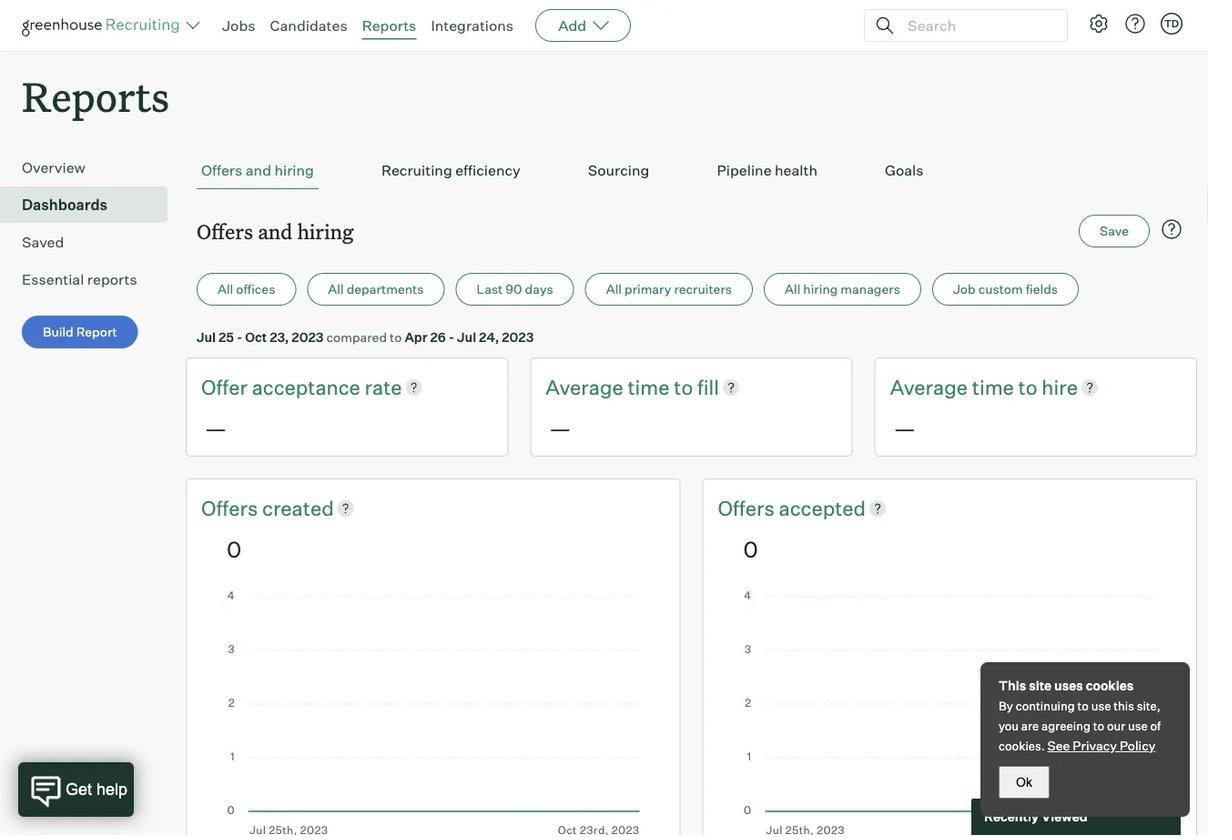Task type: vqa. For each thing, say whether or not it's contained in the screenshot.
Last 90 days
yes



Task type: locate. For each thing, give the bounding box(es) containing it.
3 — from the left
[[894, 415, 916, 442]]

average time to
[[546, 375, 697, 400], [890, 375, 1042, 400]]

time link for fill
[[628, 373, 674, 401]]

job
[[953, 281, 976, 297]]

job custom fields
[[953, 281, 1058, 297]]

last 90 days
[[477, 281, 553, 297]]

2 xychart image from the left
[[743, 592, 1156, 836]]

- right 25
[[237, 329, 243, 345]]

offers
[[201, 161, 242, 180], [197, 218, 253, 245], [201, 496, 262, 521], [718, 496, 779, 521]]

0 for created
[[227, 536, 241, 563]]

health
[[775, 161, 818, 180]]

recruiting efficiency
[[381, 161, 521, 180]]

jul
[[197, 329, 216, 345], [457, 329, 476, 345]]

saved
[[22, 233, 64, 251]]

1 xychart image from the left
[[227, 592, 640, 836]]

1 time from the left
[[628, 375, 670, 400]]

use
[[1091, 699, 1111, 714], [1128, 719, 1148, 734]]

to left apr on the top of the page
[[390, 329, 402, 345]]

0 vertical spatial and
[[246, 161, 271, 180]]

viewed
[[1041, 809, 1088, 825]]

fill link
[[697, 373, 719, 401]]

1 average link from the left
[[546, 373, 628, 401]]

1 horizontal spatial to link
[[1018, 373, 1042, 401]]

all
[[218, 281, 233, 297], [328, 281, 344, 297], [606, 281, 622, 297], [785, 281, 801, 297]]

-
[[237, 329, 243, 345], [449, 329, 454, 345]]

1 horizontal spatial time
[[972, 375, 1014, 400]]

1 horizontal spatial 2023
[[502, 329, 534, 345]]

time
[[628, 375, 670, 400], [972, 375, 1014, 400]]

time link left fill link
[[628, 373, 674, 401]]

offer link
[[201, 373, 252, 401]]

average for hire
[[890, 375, 968, 400]]

0 vertical spatial offers and hiring
[[201, 161, 314, 180]]

2 time link from the left
[[972, 373, 1018, 401]]

—
[[205, 415, 227, 442], [549, 415, 571, 442], [894, 415, 916, 442]]

1 average from the left
[[546, 375, 623, 400]]

0
[[227, 536, 241, 563], [743, 536, 758, 563]]

hiring inside button
[[274, 161, 314, 180]]

1 vertical spatial reports
[[22, 69, 169, 123]]

3 all from the left
[[606, 281, 622, 297]]

1 vertical spatial and
[[258, 218, 293, 245]]

offers link for accepted
[[718, 494, 779, 522]]

0 vertical spatial use
[[1091, 699, 1111, 714]]

use down cookies
[[1091, 699, 1111, 714]]

hire link
[[1042, 373, 1078, 401]]

2 average from the left
[[890, 375, 968, 400]]

accepted link
[[779, 494, 866, 522]]

all left offices
[[218, 281, 233, 297]]

cookies.
[[999, 739, 1045, 754]]

2 all from the left
[[328, 281, 344, 297]]

0 vertical spatial reports
[[362, 16, 416, 35]]

this
[[1114, 699, 1134, 714]]

by
[[999, 699, 1013, 714]]

2023 right 23,
[[292, 329, 324, 345]]

2 time from the left
[[972, 375, 1014, 400]]

tab list containing offers and hiring
[[197, 152, 1186, 190]]

candidates
[[270, 16, 347, 35]]

1 horizontal spatial average time to
[[890, 375, 1042, 400]]

1 vertical spatial offers and hiring
[[197, 218, 354, 245]]

time left hire
[[972, 375, 1014, 400]]

to left hire
[[1018, 375, 1037, 400]]

0 horizontal spatial time link
[[628, 373, 674, 401]]

use left of
[[1128, 719, 1148, 734]]

this site uses cookies
[[999, 678, 1134, 694]]

essential
[[22, 271, 84, 289]]

Search text field
[[903, 12, 1051, 39]]

— for fill
[[549, 415, 571, 442]]

1 — from the left
[[205, 415, 227, 442]]

hiring
[[274, 161, 314, 180], [297, 218, 354, 245], [803, 281, 838, 297]]

2 - from the left
[[449, 329, 454, 345]]

2 average time to from the left
[[890, 375, 1042, 400]]

0 horizontal spatial average
[[546, 375, 623, 400]]

departments
[[347, 281, 424, 297]]

all left primary
[[606, 281, 622, 297]]

2 — from the left
[[549, 415, 571, 442]]

reports
[[87, 271, 137, 289]]

0 horizontal spatial -
[[237, 329, 243, 345]]

0 horizontal spatial xychart image
[[227, 592, 640, 836]]

— for hire
[[894, 415, 916, 442]]

all inside 'button'
[[218, 281, 233, 297]]

average
[[546, 375, 623, 400], [890, 375, 968, 400]]

policy
[[1120, 738, 1156, 754]]

to link
[[674, 373, 697, 401], [1018, 373, 1042, 401]]

1 time link from the left
[[628, 373, 674, 401]]

1 horizontal spatial time link
[[972, 373, 1018, 401]]

hire
[[1042, 375, 1078, 400]]

save button
[[1079, 215, 1150, 248]]

primary
[[625, 281, 671, 297]]

0 horizontal spatial 0
[[227, 536, 241, 563]]

all offices button
[[197, 273, 296, 306]]

2 to link from the left
[[1018, 373, 1042, 401]]

1 horizontal spatial reports
[[362, 16, 416, 35]]

all left managers
[[785, 281, 801, 297]]

pipeline health
[[717, 161, 818, 180]]

0 horizontal spatial to link
[[674, 373, 697, 401]]

reports down greenhouse recruiting image
[[22, 69, 169, 123]]

1 horizontal spatial jul
[[457, 329, 476, 345]]

2023 right '24,'
[[502, 329, 534, 345]]

rate
[[365, 375, 402, 400]]

1 horizontal spatial average link
[[890, 373, 972, 401]]

1 average time to from the left
[[546, 375, 697, 400]]

2 offers link from the left
[[718, 494, 779, 522]]

saved link
[[22, 231, 160, 253]]

integrations
[[431, 16, 514, 35]]

0 horizontal spatial average link
[[546, 373, 628, 401]]

0 vertical spatial hiring
[[274, 161, 314, 180]]

1 horizontal spatial offers link
[[718, 494, 779, 522]]

all left the departments
[[328, 281, 344, 297]]

0 horizontal spatial 2023
[[292, 329, 324, 345]]

time left fill
[[628, 375, 670, 400]]

jul left '24,'
[[457, 329, 476, 345]]

hiring inside button
[[803, 281, 838, 297]]

26
[[430, 329, 446, 345]]

all hiring managers button
[[764, 273, 921, 306]]

2 vertical spatial hiring
[[803, 281, 838, 297]]

offers inside button
[[201, 161, 242, 180]]

0 horizontal spatial average time to
[[546, 375, 697, 400]]

1 vertical spatial hiring
[[297, 218, 354, 245]]

1 0 from the left
[[227, 536, 241, 563]]

offers and hiring
[[201, 161, 314, 180], [197, 218, 354, 245]]

site
[[1029, 678, 1052, 694]]

xychart image
[[227, 592, 640, 836], [743, 592, 1156, 836]]

1 offers link from the left
[[201, 494, 262, 522]]

all hiring managers
[[785, 281, 900, 297]]

oct
[[245, 329, 267, 345]]

agreeing
[[1042, 719, 1091, 734]]

created link
[[262, 494, 334, 522]]

configure image
[[1088, 13, 1110, 35]]

2 0 from the left
[[743, 536, 758, 563]]

1 vertical spatial use
[[1128, 719, 1148, 734]]

1 horizontal spatial 0
[[743, 536, 758, 563]]

faq image
[[1161, 219, 1183, 241]]

tab list
[[197, 152, 1186, 190]]

and inside offers and hiring button
[[246, 161, 271, 180]]

time link left hire link
[[972, 373, 1018, 401]]

all offices
[[218, 281, 275, 297]]

1 all from the left
[[218, 281, 233, 297]]

average time to for fill
[[546, 375, 697, 400]]

1 horizontal spatial —
[[549, 415, 571, 442]]

0 for accepted
[[743, 536, 758, 563]]

recently viewed
[[984, 809, 1088, 825]]

0 horizontal spatial time
[[628, 375, 670, 400]]

cookies
[[1086, 678, 1134, 694]]

jul left 25
[[197, 329, 216, 345]]

recently
[[984, 809, 1039, 825]]

1 horizontal spatial -
[[449, 329, 454, 345]]

build report
[[43, 324, 117, 340]]

accepted
[[779, 496, 866, 521]]

reports right candidates link
[[362, 16, 416, 35]]

privacy
[[1073, 738, 1117, 754]]

- right 26
[[449, 329, 454, 345]]

0 horizontal spatial —
[[205, 415, 227, 442]]

4 all from the left
[[785, 281, 801, 297]]

1 to link from the left
[[674, 373, 697, 401]]

2 jul from the left
[[457, 329, 476, 345]]

days
[[525, 281, 553, 297]]

2 average link from the left
[[890, 373, 972, 401]]

2 horizontal spatial —
[[894, 415, 916, 442]]

0 horizontal spatial jul
[[197, 329, 216, 345]]

0 horizontal spatial reports
[[22, 69, 169, 123]]

offers link
[[201, 494, 262, 522], [718, 494, 779, 522]]

1 horizontal spatial average
[[890, 375, 968, 400]]

candidates link
[[270, 16, 347, 35]]

pipeline
[[717, 161, 772, 180]]

average link for hire
[[890, 373, 972, 401]]

0 horizontal spatial offers link
[[201, 494, 262, 522]]

to
[[390, 329, 402, 345], [674, 375, 693, 400], [1018, 375, 1037, 400], [1078, 699, 1089, 714], [1093, 719, 1104, 734]]

all departments button
[[307, 273, 445, 306]]

all for all departments
[[328, 281, 344, 297]]

23,
[[270, 329, 289, 345]]

average link
[[546, 373, 628, 401], [890, 373, 972, 401]]

1 horizontal spatial xychart image
[[743, 592, 1156, 836]]



Task type: describe. For each thing, give the bounding box(es) containing it.
0 horizontal spatial use
[[1091, 699, 1111, 714]]

job custom fields button
[[932, 273, 1079, 306]]

offers link for created
[[201, 494, 262, 522]]

average link for fill
[[546, 373, 628, 401]]

to left the our on the right
[[1093, 719, 1104, 734]]

1 jul from the left
[[197, 329, 216, 345]]

add button
[[535, 9, 631, 42]]

sourcing button
[[583, 152, 654, 190]]

fill
[[697, 375, 719, 400]]

continuing
[[1016, 699, 1075, 714]]

custom
[[978, 281, 1023, 297]]

last 90 days button
[[456, 273, 574, 306]]

offers and hiring button
[[197, 152, 319, 190]]

recruiting
[[381, 161, 452, 180]]

acceptance
[[252, 375, 360, 400]]

all for all hiring managers
[[785, 281, 801, 297]]

dashboards link
[[22, 194, 160, 216]]

see privacy policy
[[1047, 738, 1156, 754]]

add
[[558, 16, 586, 35]]

td
[[1164, 17, 1179, 30]]

greenhouse recruiting image
[[22, 15, 186, 36]]

td button
[[1161, 13, 1183, 35]]

2 2023 from the left
[[502, 329, 534, 345]]

build report button
[[22, 316, 138, 349]]

you
[[999, 719, 1019, 734]]

all for all primary recruiters
[[606, 281, 622, 297]]

site,
[[1137, 699, 1161, 714]]

created
[[262, 496, 334, 521]]

acceptance link
[[252, 373, 365, 401]]

offer acceptance
[[201, 375, 365, 400]]

apr
[[405, 329, 428, 345]]

to link for fill
[[674, 373, 697, 401]]

goals button
[[880, 152, 928, 190]]

1 2023 from the left
[[292, 329, 324, 345]]

xychart image for created
[[227, 592, 640, 836]]

report
[[76, 324, 117, 340]]

sourcing
[[588, 161, 649, 180]]

to left fill
[[674, 375, 693, 400]]

see privacy policy link
[[1047, 738, 1156, 754]]

last
[[477, 281, 503, 297]]

1 - from the left
[[237, 329, 243, 345]]

average for fill
[[546, 375, 623, 400]]

integrations link
[[431, 16, 514, 35]]

jul 25 - oct 23, 2023 compared to apr 26 - jul 24, 2023
[[197, 329, 534, 345]]

our
[[1107, 719, 1125, 734]]

all primary recruiters button
[[585, 273, 753, 306]]

essential reports
[[22, 271, 137, 289]]

1 horizontal spatial use
[[1128, 719, 1148, 734]]

see
[[1047, 738, 1070, 754]]

reports link
[[362, 16, 416, 35]]

all for all offices
[[218, 281, 233, 297]]

xychart image for accepted
[[743, 592, 1156, 836]]

ok button
[[999, 767, 1050, 799]]

by continuing to use this site, you are agreeing to our use of cookies.
[[999, 699, 1161, 754]]

build
[[43, 324, 73, 340]]

25
[[219, 329, 234, 345]]

essential reports link
[[22, 269, 160, 291]]

jobs link
[[222, 16, 255, 35]]

recruiters
[[674, 281, 732, 297]]

of
[[1150, 719, 1161, 734]]

offers and hiring inside button
[[201, 161, 314, 180]]

90
[[506, 281, 522, 297]]

rate link
[[365, 373, 402, 401]]

time for hire
[[972, 375, 1014, 400]]

are
[[1021, 719, 1039, 734]]

dashboards
[[22, 196, 108, 214]]

overview
[[22, 159, 85, 177]]

jobs
[[222, 16, 255, 35]]

td button
[[1157, 9, 1186, 38]]

time link for hire
[[972, 373, 1018, 401]]

all departments
[[328, 281, 424, 297]]

overview link
[[22, 157, 160, 179]]

to link for hire
[[1018, 373, 1042, 401]]

fields
[[1026, 281, 1058, 297]]

save
[[1100, 223, 1129, 239]]

all primary recruiters
[[606, 281, 732, 297]]

ok
[[1016, 776, 1032, 790]]

compared
[[326, 329, 387, 345]]

average time to for hire
[[890, 375, 1042, 400]]

uses
[[1054, 678, 1083, 694]]

goals
[[885, 161, 924, 180]]

offices
[[236, 281, 275, 297]]

recruiting efficiency button
[[377, 152, 525, 190]]

pipeline health button
[[712, 152, 822, 190]]

time for fill
[[628, 375, 670, 400]]

to down uses
[[1078, 699, 1089, 714]]

this
[[999, 678, 1026, 694]]



